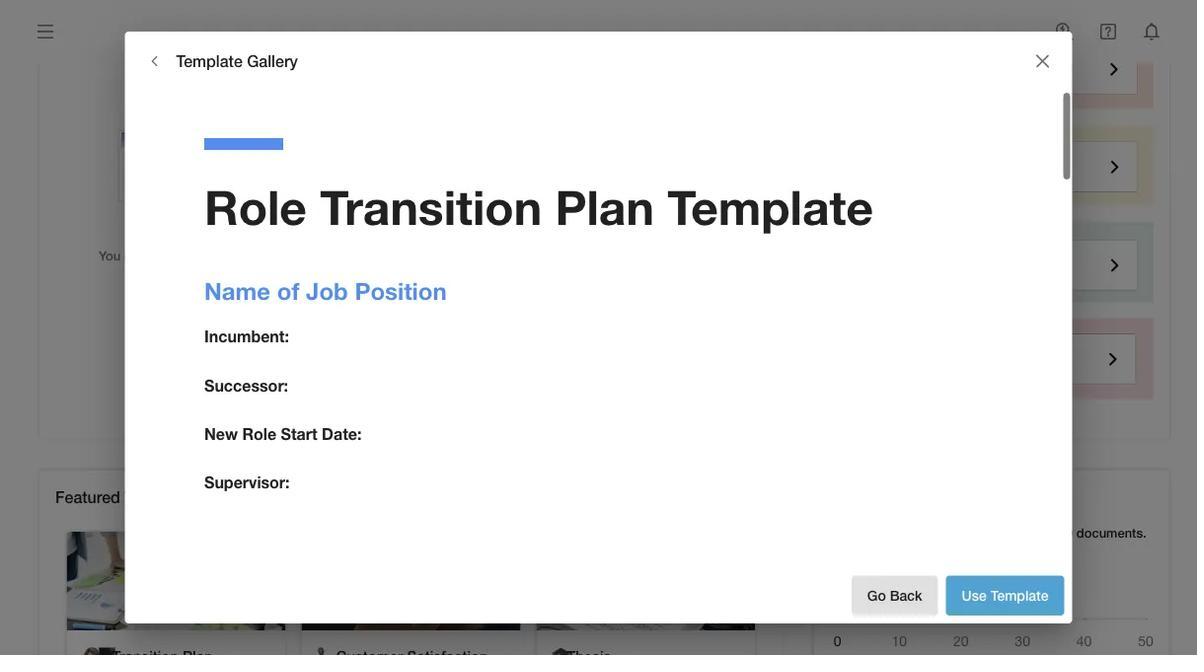 Task type: describe. For each thing, give the bounding box(es) containing it.
role transition plan template dialog
[[125, 32, 1072, 655]]

position
[[354, 276, 446, 304]]

new role start date:
[[204, 425, 361, 443]]

go back button
[[852, 576, 938, 616]]

start
[[280, 425, 317, 443]]

back
[[890, 588, 922, 604]]

📞 customer satisfaction survey image
[[301, 533, 520, 631]]

yet.
[[314, 248, 336, 264]]

name
[[204, 276, 270, 304]]

you
[[99, 248, 121, 264]]

new
[[204, 425, 237, 443]]

10
[[1059, 526, 1073, 541]]

you haven't opened any documents yet.
[[99, 248, 336, 264]]

🎓thesis image
[[536, 533, 755, 631]]

supervisor:
[[204, 473, 289, 492]]

any
[[220, 248, 241, 264]]

incumbent:
[[204, 327, 289, 346]]

use template
[[962, 588, 1049, 604]]

template gallery
[[176, 52, 298, 70]]

use
[[962, 588, 987, 604]]

gallery
[[247, 52, 298, 70]]



Task type: vqa. For each thing, say whether or not it's contained in the screenshot.
'of'
yes



Task type: locate. For each thing, give the bounding box(es) containing it.
0 vertical spatial template
[[176, 52, 243, 70]]

of
[[277, 276, 299, 304]]

date:
[[321, 425, 361, 443]]

👩🏻💻transition plan template image
[[67, 533, 286, 631]]

plan
[[555, 178, 654, 235]]

featured templates
[[55, 488, 199, 507]]

go back
[[867, 588, 922, 604]]

documents
[[244, 248, 311, 264]]

name of job position
[[204, 276, 446, 304]]

template inside button
[[991, 588, 1049, 604]]

template
[[176, 52, 243, 70], [667, 178, 873, 235], [991, 588, 1049, 604]]

2 horizontal spatial template
[[991, 588, 1049, 604]]

role
[[204, 178, 306, 235], [242, 425, 276, 443]]

opened
[[171, 248, 216, 264]]

2 vertical spatial template
[[991, 588, 1049, 604]]

go
[[867, 588, 886, 604]]

haven't
[[124, 248, 168, 264]]

1 horizontal spatial template
[[667, 178, 873, 235]]

1 vertical spatial template
[[667, 178, 873, 235]]

10 documents.
[[1059, 526, 1147, 541]]

0 vertical spatial role
[[204, 178, 306, 235]]

successor:
[[204, 376, 288, 395]]

role transition plan template
[[204, 178, 873, 235]]

role up documents
[[204, 178, 306, 235]]

transition
[[320, 178, 542, 235]]

documents.
[[1077, 526, 1147, 541]]

use template button
[[946, 576, 1065, 616]]

templates
[[125, 488, 199, 507]]

job
[[306, 276, 348, 304]]

featured
[[55, 488, 120, 507]]

0 horizontal spatial template
[[176, 52, 243, 70]]

1 vertical spatial role
[[242, 425, 276, 443]]

role right new
[[242, 425, 276, 443]]



